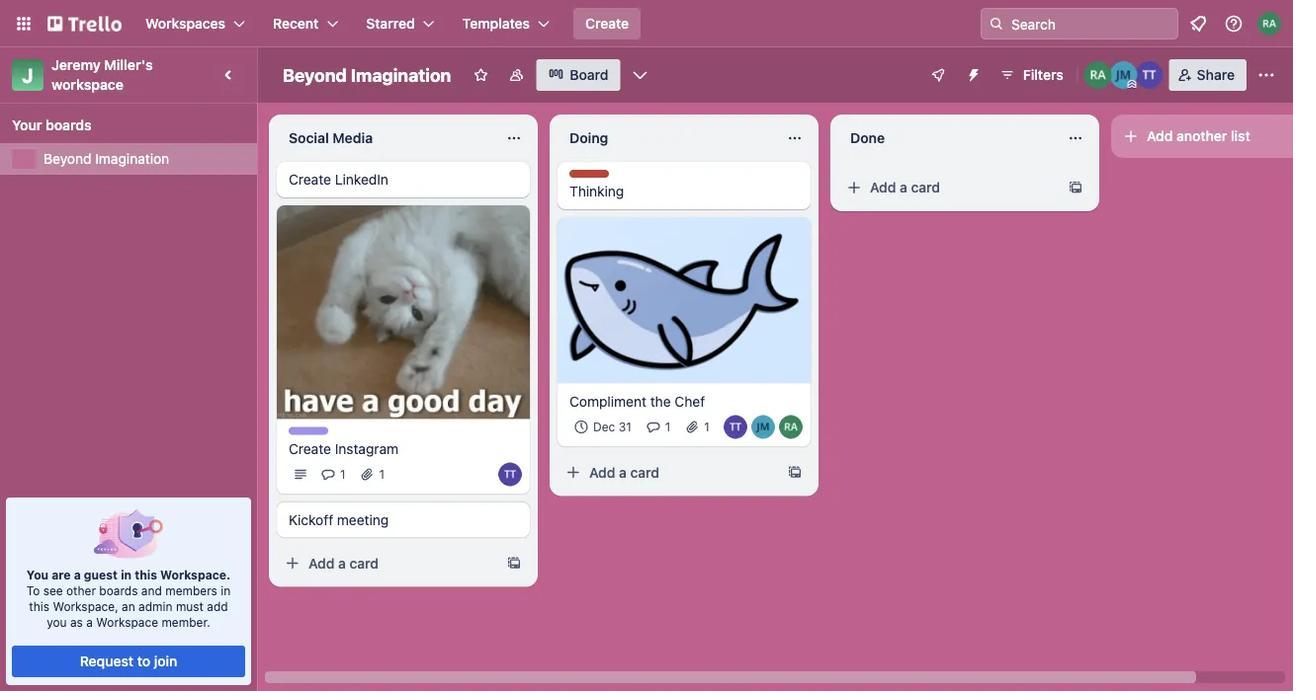 Task type: describe. For each thing, give the bounding box(es) containing it.
doing
[[569, 130, 608, 146]]

beyond imagination inside beyond imagination link
[[43, 151, 169, 167]]

workspace.
[[160, 568, 231, 582]]

chef
[[675, 394, 705, 410]]

create from template… image for done
[[1068, 180, 1083, 196]]

request to join button
[[12, 647, 245, 678]]

0 horizontal spatial this
[[29, 600, 49, 614]]

Dec 31 checkbox
[[569, 416, 637, 440]]

create linkedin
[[289, 172, 388, 188]]

1 vertical spatial in
[[221, 584, 231, 598]]

1 down chef
[[704, 421, 710, 435]]

Board name text field
[[273, 59, 461, 91]]

Doing text field
[[558, 123, 775, 154]]

workspace,
[[53, 600, 118, 614]]

join
[[154, 654, 177, 670]]

jeremy miller's workspace
[[51, 57, 157, 93]]

add a card for doing
[[589, 465, 659, 481]]

your boards
[[12, 117, 92, 133]]

1 vertical spatial ruby anderson (rubyanderson7) image
[[1084, 61, 1112, 89]]

board link
[[536, 59, 620, 91]]

power ups image
[[930, 67, 946, 83]]

star or unstar board image
[[473, 67, 489, 83]]

kickoff meeting
[[289, 512, 389, 528]]

j
[[22, 63, 33, 86]]

workspaces
[[145, 15, 225, 32]]

terry turtle (terryturtle) image
[[498, 463, 522, 487]]

a for social media
[[338, 555, 346, 572]]

Done text field
[[838, 123, 1056, 154]]

a for doing
[[619, 465, 627, 481]]

you
[[26, 568, 49, 582]]

your
[[12, 117, 42, 133]]

Social Media text field
[[277, 123, 494, 154]]

boards inside the you are a guest in this workspace. to see other boards and members in this workspace, an admin must add you as a workspace member.
[[99, 584, 138, 598]]

primary element
[[0, 0, 1293, 47]]

add for doing
[[589, 465, 615, 481]]

recent button
[[261, 8, 350, 40]]

request
[[80, 654, 134, 670]]

card for social media
[[350, 555, 379, 572]]

admin
[[138, 600, 173, 614]]

your boards with 1 items element
[[12, 114, 235, 137]]

filters
[[1023, 67, 1063, 83]]

1 down instagram
[[379, 468, 385, 482]]

this member is an admin of this board. image
[[1128, 80, 1137, 89]]

starred button
[[354, 8, 447, 40]]

1 horizontal spatial terry turtle (terryturtle) image
[[1136, 61, 1163, 89]]

kickoff
[[289, 512, 333, 528]]

add a card for done
[[870, 179, 940, 196]]

starred
[[366, 15, 415, 32]]

search image
[[989, 16, 1004, 32]]

you are a guest in this workspace. to see other boards and members in this workspace, an admin must add you as a workspace member.
[[26, 568, 231, 630]]

1 vertical spatial beyond
[[43, 151, 91, 167]]

show menu image
[[1256, 65, 1276, 85]]

workspace navigation collapse icon image
[[216, 61, 243, 89]]

Search field
[[1004, 9, 1177, 39]]

1 vertical spatial terry turtle (terryturtle) image
[[724, 416, 747, 440]]

0 notifications image
[[1186, 12, 1210, 36]]

jeremy miller (jeremymiller198) image
[[751, 416, 775, 440]]

create instagram link
[[289, 439, 518, 459]]

instagram
[[335, 441, 399, 457]]

thinking link
[[569, 182, 799, 202]]

a for done
[[900, 179, 907, 196]]

back to home image
[[47, 8, 122, 40]]

add a card button for social media
[[277, 548, 498, 580]]

the
[[650, 394, 671, 410]]

done
[[850, 130, 885, 146]]

miller's
[[104, 57, 153, 73]]

media
[[332, 130, 373, 146]]

social media
[[289, 130, 373, 146]]

a right the are
[[74, 568, 81, 582]]

thinking
[[569, 183, 624, 200]]

see
[[43, 584, 63, 598]]

2 vertical spatial ruby anderson (rubyanderson7) image
[[779, 416, 803, 440]]

beyond imagination inside beyond imagination 'text box'
[[283, 64, 451, 86]]

beyond inside 'text box'
[[283, 64, 347, 86]]



Task type: vqa. For each thing, say whether or not it's contained in the screenshot.
the bottommost 'TERRY TURTLE (TERRYTURTLE)' image
yes



Task type: locate. For each thing, give the bounding box(es) containing it.
1 vertical spatial imagination
[[95, 151, 169, 167]]

filters button
[[993, 59, 1069, 91]]

social
[[289, 130, 329, 146]]

0 vertical spatial add a card button
[[838, 172, 1060, 204]]

0 horizontal spatial imagination
[[95, 151, 169, 167]]

in up add
[[221, 584, 231, 598]]

0 vertical spatial imagination
[[351, 64, 451, 86]]

2 horizontal spatial ruby anderson (rubyanderson7) image
[[1257, 12, 1281, 36]]

customize views image
[[630, 65, 650, 85]]

a
[[900, 179, 907, 196], [619, 465, 627, 481], [338, 555, 346, 572], [74, 568, 81, 582], [86, 616, 93, 630]]

0 horizontal spatial create from template… image
[[787, 465, 803, 481]]

jeremy
[[51, 57, 101, 73]]

1 vertical spatial create from template… image
[[787, 465, 803, 481]]

1 vertical spatial add a card button
[[558, 457, 779, 489]]

workspaces button
[[133, 8, 257, 40]]

2 vertical spatial card
[[350, 555, 379, 572]]

1 vertical spatial beyond imagination
[[43, 151, 169, 167]]

1 vertical spatial add a card
[[589, 465, 659, 481]]

0 horizontal spatial beyond imagination
[[43, 151, 169, 167]]

ruby anderson (rubyanderson7) image
[[1257, 12, 1281, 36], [1084, 61, 1112, 89], [779, 416, 803, 440]]

are
[[52, 568, 71, 582]]

to
[[137, 654, 150, 670]]

open information menu image
[[1224, 14, 1244, 34]]

a down done text box
[[900, 179, 907, 196]]

1 horizontal spatial boards
[[99, 584, 138, 598]]

1 horizontal spatial card
[[630, 465, 659, 481]]

1 horizontal spatial ruby anderson (rubyanderson7) image
[[1084, 61, 1112, 89]]

0 vertical spatial card
[[911, 179, 940, 196]]

0 vertical spatial this
[[135, 568, 157, 582]]

compliment the chef
[[569, 394, 705, 410]]

to
[[26, 584, 40, 598]]

add a card down the kickoff meeting
[[308, 555, 379, 572]]

1 vertical spatial card
[[630, 465, 659, 481]]

2 horizontal spatial add a card button
[[838, 172, 1060, 204]]

0 horizontal spatial boards
[[46, 117, 92, 133]]

templates button
[[450, 8, 562, 40]]

0 horizontal spatial ruby anderson (rubyanderson7) image
[[779, 416, 803, 440]]

color: bold red, title: "thoughts" element
[[569, 170, 624, 185]]

member.
[[162, 616, 210, 630]]

add a card button
[[838, 172, 1060, 204], [558, 457, 779, 489], [277, 548, 498, 580]]

imagination
[[351, 64, 451, 86], [95, 151, 169, 167]]

terry turtle (terryturtle) image left jeremy miller (jeremymiller198) image
[[724, 416, 747, 440]]

1 down create instagram
[[340, 468, 346, 482]]

create up board
[[585, 15, 629, 32]]

imagination inside 'text box'
[[351, 64, 451, 86]]

1 horizontal spatial this
[[135, 568, 157, 582]]

compliment
[[569, 394, 646, 410]]

1 vertical spatial boards
[[99, 584, 138, 598]]

ruby anderson (rubyanderson7) image right the open information menu icon
[[1257, 12, 1281, 36]]

1 horizontal spatial beyond imagination
[[283, 64, 451, 86]]

create inside create linkedin link
[[289, 172, 331, 188]]

a right the as
[[86, 616, 93, 630]]

beyond imagination down your boards with 1 items element
[[43, 151, 169, 167]]

add a card button for doing
[[558, 457, 779, 489]]

0 vertical spatial terry turtle (terryturtle) image
[[1136, 61, 1163, 89]]

create from template… image for doing
[[787, 465, 803, 481]]

1 down the
[[665, 421, 671, 435]]

beyond imagination
[[283, 64, 451, 86], [43, 151, 169, 167]]

add for done
[[870, 179, 896, 196]]

workspace visible image
[[509, 67, 524, 83]]

0 horizontal spatial beyond
[[43, 151, 91, 167]]

add a card button down 31
[[558, 457, 779, 489]]

card down meeting
[[350, 555, 379, 572]]

workspace
[[51, 77, 124, 93]]

dec 31
[[593, 421, 631, 435]]

add a card button down kickoff meeting link
[[277, 548, 498, 580]]

as
[[70, 616, 83, 630]]

a down the kickoff meeting
[[338, 555, 346, 572]]

automation image
[[958, 59, 985, 87]]

compliment the chef link
[[569, 392, 799, 412]]

create down color: purple, title: none image on the left
[[289, 441, 331, 457]]

add for social media
[[308, 555, 335, 572]]

this up and
[[135, 568, 157, 582]]

workspace
[[96, 616, 158, 630]]

add a card down the done
[[870, 179, 940, 196]]

0 vertical spatial beyond imagination
[[283, 64, 451, 86]]

add
[[1147, 128, 1173, 144], [870, 179, 896, 196], [589, 465, 615, 481], [308, 555, 335, 572]]

add
[[207, 600, 228, 614]]

0 horizontal spatial add a card
[[308, 555, 379, 572]]

1
[[665, 421, 671, 435], [704, 421, 710, 435], [340, 468, 346, 482], [379, 468, 385, 482]]

share button
[[1169, 59, 1247, 91]]

beyond down your boards
[[43, 151, 91, 167]]

board
[[570, 67, 609, 83]]

thoughts thinking
[[569, 171, 624, 200]]

guest
[[84, 568, 118, 582]]

add another list button
[[1111, 115, 1293, 158]]

kickoff meeting link
[[289, 511, 518, 530]]

1 horizontal spatial in
[[221, 584, 231, 598]]

this
[[135, 568, 157, 582], [29, 600, 49, 614]]

add left another
[[1147, 128, 1173, 144]]

and
[[141, 584, 162, 598]]

meeting
[[337, 512, 389, 528]]

terry turtle (terryturtle) image left share button
[[1136, 61, 1163, 89]]

another
[[1177, 128, 1227, 144]]

add a card down 31
[[589, 465, 659, 481]]

other
[[66, 584, 96, 598]]

0 horizontal spatial card
[[350, 555, 379, 572]]

1 horizontal spatial create from template… image
[[1068, 180, 1083, 196]]

create from template… image
[[506, 556, 522, 572]]

0 vertical spatial create from template… image
[[1068, 180, 1083, 196]]

0 horizontal spatial add a card button
[[277, 548, 498, 580]]

ruby anderson (rubyanderson7) image left this member is an admin of this board. image
[[1084, 61, 1112, 89]]

jeremy miller (jeremymiller198) image
[[1110, 61, 1138, 89]]

create linkedin link
[[289, 170, 518, 190]]

create down social
[[289, 172, 331, 188]]

beyond imagination down starred
[[283, 64, 451, 86]]

this down to
[[29, 600, 49, 614]]

2 horizontal spatial card
[[911, 179, 940, 196]]

0 vertical spatial boards
[[46, 117, 92, 133]]

imagination down your boards with 1 items element
[[95, 151, 169, 167]]

dec
[[593, 421, 615, 435]]

card down done text box
[[911, 179, 940, 196]]

add down dec 31 option
[[589, 465, 615, 481]]

card down 31
[[630, 465, 659, 481]]

in right guest
[[121, 568, 132, 582]]

add a card button down done text box
[[838, 172, 1060, 204]]

an
[[122, 600, 135, 614]]

create button
[[573, 8, 641, 40]]

list
[[1231, 128, 1250, 144]]

31
[[619, 421, 631, 435]]

linkedin
[[335, 172, 388, 188]]

create for create
[[585, 15, 629, 32]]

beyond imagination link
[[43, 149, 245, 169]]

card
[[911, 179, 940, 196], [630, 465, 659, 481], [350, 555, 379, 572]]

1 vertical spatial create
[[289, 172, 331, 188]]

add down the done
[[870, 179, 896, 196]]

0 vertical spatial beyond
[[283, 64, 347, 86]]

2 vertical spatial add a card
[[308, 555, 379, 572]]

1 horizontal spatial add a card button
[[558, 457, 779, 489]]

0 vertical spatial add a card
[[870, 179, 940, 196]]

you
[[47, 616, 67, 630]]

boards right your
[[46, 117, 92, 133]]

share
[[1197, 67, 1235, 83]]

beyond
[[283, 64, 347, 86], [43, 151, 91, 167]]

boards
[[46, 117, 92, 133], [99, 584, 138, 598]]

1 vertical spatial this
[[29, 600, 49, 614]]

0 vertical spatial ruby anderson (rubyanderson7) image
[[1257, 12, 1281, 36]]

request to join
[[80, 654, 177, 670]]

2 vertical spatial add a card button
[[277, 548, 498, 580]]

2 vertical spatial create
[[289, 441, 331, 457]]

1 horizontal spatial add a card
[[589, 465, 659, 481]]

add a card for social media
[[308, 555, 379, 572]]

recent
[[273, 15, 319, 32]]

add a card button for done
[[838, 172, 1060, 204]]

ruby anderson (rubyanderson7) image right jeremy miller (jeremymiller198) image
[[779, 416, 803, 440]]

add inside "button"
[[1147, 128, 1173, 144]]

imagination down starred popup button
[[351, 64, 451, 86]]

members
[[165, 584, 217, 598]]

a down 31
[[619, 465, 627, 481]]

boards up 'an'
[[99, 584, 138, 598]]

thoughts
[[569, 171, 624, 185]]

templates
[[462, 15, 530, 32]]

0 horizontal spatial terry turtle (terryturtle) image
[[724, 416, 747, 440]]

card for done
[[911, 179, 940, 196]]

in
[[121, 568, 132, 582], [221, 584, 231, 598]]

2 horizontal spatial add a card
[[870, 179, 940, 196]]

create inside "create instagram" link
[[289, 441, 331, 457]]

ruby anderson (rubyanderson7) image inside primary element
[[1257, 12, 1281, 36]]

0 vertical spatial create
[[585, 15, 629, 32]]

1 horizontal spatial beyond
[[283, 64, 347, 86]]

must
[[176, 600, 204, 614]]

create from template… image
[[1068, 180, 1083, 196], [787, 465, 803, 481]]

color: purple, title: none image
[[289, 427, 328, 435]]

0 horizontal spatial in
[[121, 568, 132, 582]]

card for doing
[[630, 465, 659, 481]]

create instagram
[[289, 441, 399, 457]]

add a card
[[870, 179, 940, 196], [589, 465, 659, 481], [308, 555, 379, 572]]

create for create linkedin
[[289, 172, 331, 188]]

beyond down recent popup button
[[283, 64, 347, 86]]

create inside create button
[[585, 15, 629, 32]]

terry turtle (terryturtle) image
[[1136, 61, 1163, 89], [724, 416, 747, 440]]

0 vertical spatial in
[[121, 568, 132, 582]]

add another list
[[1147, 128, 1250, 144]]

1 horizontal spatial imagination
[[351, 64, 451, 86]]

create
[[585, 15, 629, 32], [289, 172, 331, 188], [289, 441, 331, 457]]

add down kickoff on the bottom left of page
[[308, 555, 335, 572]]

create for create instagram
[[289, 441, 331, 457]]



